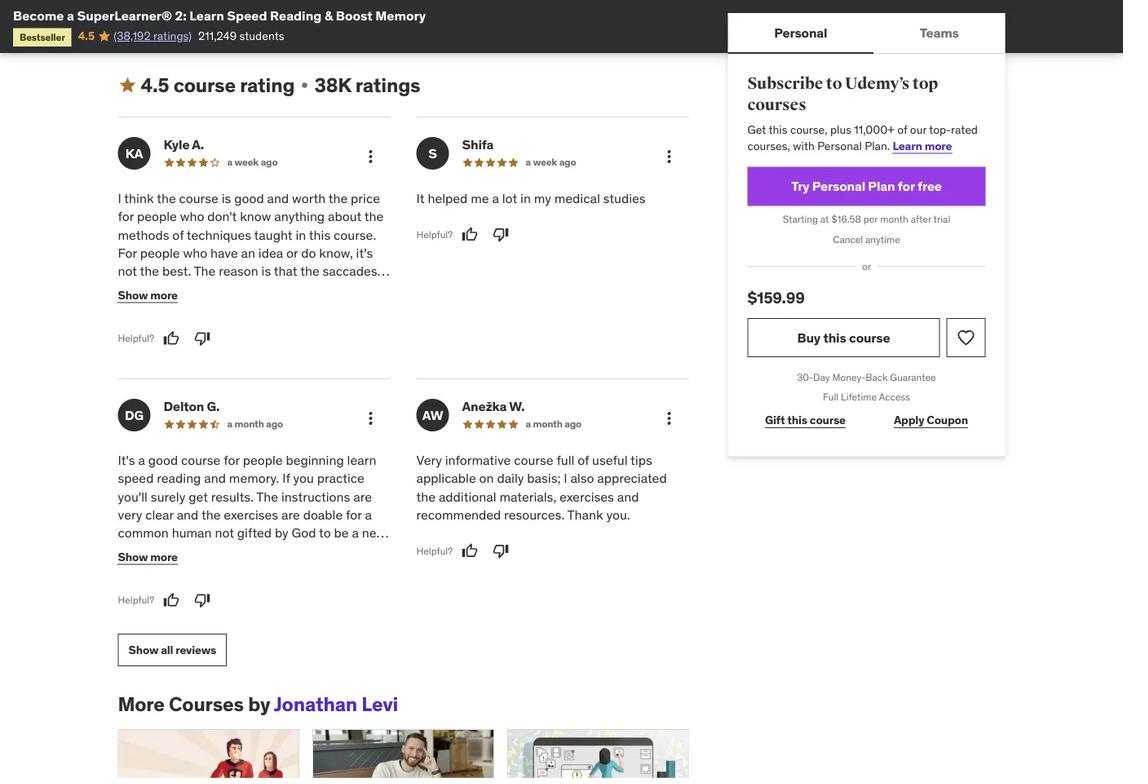 Task type: describe. For each thing, give the bounding box(es) containing it.
guess
[[214, 598, 249, 614]]

try personal plan for free link
[[747, 167, 986, 206]]

of inside get this course, plus 11,000+ of our top-rated courses, with personal plan.
[[897, 122, 907, 137]]

38k
[[314, 73, 351, 97]]

1 show more button from the top
[[118, 8, 194, 41]]

exercises inside the very informative course full of useful tips applicable on daily basis; i also appreciated the additional materials, exercises and recommended resources. thank you.
[[560, 488, 614, 505]]

like
[[232, 561, 253, 578]]

show down common
[[118, 549, 148, 564]]

i think the course is good and worth the price for people who don't know anything about the methods of techniques taught in this course. for people who have an idea or do know, it's not the best. the reason is that the saccades part is not as in-depth as it should be, especially since it's the core technique to help improve your reading to a speed reader
[[118, 190, 384, 334]]

guarantee
[[890, 371, 936, 383]]

a right give on the bottom left of the page
[[322, 543, 329, 560]]

studies
[[603, 190, 646, 206]]

helped
[[428, 190, 468, 206]]

good inside it's a good course for people beginning learn speed reading and memory. if you practice you'll surely get results. the instructions are very clear and the exercises are doable for a common human not gifted by god to be a nerd since the birth, however imma give a 4.5 but not 5 because i felt like it was missing some techniques on how to not lose focus while speed reading, i guess it would be so important to know.
[[148, 452, 178, 468]]

courses
[[747, 95, 806, 115]]

more for show more 'button' related to kyle a.
[[150, 288, 178, 302]]

it
[[416, 190, 425, 206]]

0 horizontal spatial be
[[301, 598, 315, 614]]

useful
[[592, 452, 628, 468]]

recommended
[[416, 506, 501, 523]]

materials,
[[499, 488, 556, 505]]

0 vertical spatial be
[[334, 525, 349, 541]]

a month ago for w.
[[526, 418, 582, 430]]

i left felt
[[203, 561, 207, 578]]

gift this course
[[765, 413, 846, 427]]

it's
[[118, 452, 135, 468]]

this for gift this course
[[787, 413, 807, 427]]

it helped me a lot in my medical studies
[[416, 190, 646, 206]]

speed
[[227, 7, 267, 24]]

1 show more from the top
[[118, 17, 178, 32]]

know
[[240, 208, 271, 225]]

best.
[[162, 263, 191, 280]]

a up memory.
[[227, 418, 232, 430]]

a up 'basis;'
[[526, 418, 531, 430]]

2 vertical spatial personal
[[812, 178, 865, 194]]

full
[[823, 391, 839, 403]]

0 vertical spatial learn
[[189, 7, 224, 24]]

gift this course link
[[747, 404, 863, 437]]

daily
[[497, 470, 524, 487]]

since inside it's a good course for people beginning learn speed reading and memory. if you practice you'll surely get results. the instructions are very clear and the exercises are doable for a common human not gifted by god to be a nerd since the birth, however imma give a 4.5 but not 5 because i felt like it was missing some techniques on how to not lose focus while speed reading, i guess it would be so important to know.
[[118, 543, 149, 560]]

on inside the very informative course full of useful tips applicable on daily basis; i also appreciated the additional materials, exercises and recommended resources. thank you.
[[479, 470, 494, 487]]

with
[[793, 138, 815, 153]]

gift
[[765, 413, 785, 427]]

and up get
[[204, 470, 226, 487]]

additional actions for review by delton g. image
[[361, 409, 380, 428]]

the down do on the top of the page
[[300, 263, 319, 280]]

reason
[[219, 263, 258, 280]]

the down price
[[364, 208, 384, 225]]

it inside i think the course is good and worth the price for people who don't know anything about the methods of techniques taught in this course. for people who have an idea or do know, it's not the best. the reason is that the saccades part is not as in-depth as it should be, especially since it's the core technique to help improve your reading to a speed reader
[[266, 281, 274, 298]]

per
[[864, 213, 878, 225]]

2 vertical spatial it
[[252, 598, 260, 614]]

a up it helped me a lot in my medical studies
[[526, 156, 531, 169]]

for
[[118, 245, 137, 261]]

course inside button
[[849, 329, 890, 346]]

courses,
[[747, 138, 790, 153]]

should
[[277, 281, 316, 298]]

buy
[[797, 329, 821, 346]]

additional actions for review by kyle a. image
[[361, 147, 380, 166]]

buy this course
[[797, 329, 890, 346]]

the inside the very informative course full of useful tips applicable on daily basis; i also appreciated the additional materials, exercises and recommended resources. thank you.
[[416, 488, 436, 505]]

course,
[[790, 122, 827, 137]]

$16.58
[[831, 213, 861, 225]]

human
[[172, 525, 212, 541]]

to inside subscribe to udemy's top courses
[[826, 74, 842, 94]]

the right "think"
[[157, 190, 176, 206]]

taught
[[254, 226, 292, 243]]

4.5 for 4.5
[[78, 28, 95, 43]]

a week ago for kyle a.
[[227, 156, 278, 169]]

show more button for kyle a.
[[118, 279, 178, 312]]

appreciated
[[597, 470, 667, 487]]

because
[[151, 561, 200, 578]]

apply coupon button
[[876, 404, 986, 437]]

1 horizontal spatial in
[[520, 190, 531, 206]]

a up nerd
[[365, 506, 372, 523]]

i up the know.
[[207, 598, 211, 614]]

superlearner®
[[77, 7, 172, 24]]

w.
[[509, 398, 525, 415]]

me
[[471, 190, 489, 206]]

core
[[254, 299, 280, 316]]

additional actions for review by shifa image
[[659, 147, 679, 166]]

the inside it's a good course for people beginning learn speed reading and memory. if you practice you'll surely get results. the instructions are very clear and the exercises are doable for a common human not gifted by god to be a nerd since the birth, however imma give a 4.5 but not 5 because i felt like it was missing some techniques on how to not lose focus while speed reading, i guess it would be so important to know.
[[256, 488, 278, 505]]

to up the guess
[[230, 579, 242, 596]]

know,
[[319, 245, 353, 261]]

be,
[[319, 281, 337, 298]]

more for delton g.'s show more 'button'
[[150, 549, 178, 564]]

anežka w.
[[462, 398, 525, 415]]

personal inside button
[[774, 24, 827, 41]]

1 vertical spatial who
[[183, 245, 207, 261]]

ratings)
[[153, 28, 192, 43]]

ago for delton g.
[[266, 418, 283, 430]]

reviews
[[176, 642, 216, 657]]

back
[[866, 371, 888, 383]]

get this course, plus 11,000+ of our top-rated courses, with personal plan.
[[747, 122, 978, 153]]

this for buy this course
[[823, 329, 846, 346]]

0 vertical spatial people
[[137, 208, 177, 225]]

to down reading,
[[178, 616, 190, 633]]

a inside i think the course is good and worth the price for people who don't know anything about the methods of techniques taught in this course. for people who have an idea or do know, it's not the best. the reason is that the saccades part is not as in-depth as it should be, especially since it's the core technique to help improve your reading to a speed reader
[[258, 318, 265, 334]]

the down depth
[[232, 299, 251, 316]]

courses
[[169, 692, 244, 716]]

for inside i think the course is good and worth the price for people who don't know anything about the methods of techniques taught in this course. for people who have an idea or do know, it's not the best. the reason is that the saccades part is not as in-depth as it should be, especially since it's the core technique to help improve your reading to a speed reader
[[118, 208, 134, 225]]

more for 1st show more 'button' from the top of the page
[[150, 17, 178, 32]]

reading
[[270, 7, 322, 24]]

memory
[[375, 7, 426, 24]]

techniques inside i think the course is good and worth the price for people who don't know anything about the methods of techniques taught in this course. for people who have an idea or do know, it's not the best. the reason is that the saccades part is not as in-depth as it should be, especially since it's the core technique to help improve your reading to a speed reader
[[187, 226, 251, 243]]

since inside i think the course is good and worth the price for people who don't know anything about the methods of techniques taught in this course. for people who have an idea or do know, it's not the best. the reason is that the saccades part is not as in-depth as it should be, especially since it's the core technique to help improve your reading to a speed reader
[[179, 299, 209, 316]]

not left 5
[[118, 561, 137, 578]]

1 horizontal spatial is
[[222, 190, 231, 206]]

month for very informative course full of useful tips applicable on daily basis; i also appreciated the additional materials, exercises and recommended resources. thank you.
[[533, 418, 563, 430]]

the up part
[[140, 263, 159, 280]]

show more for kyle a.
[[118, 288, 178, 302]]

show more button for delton g.
[[118, 541, 178, 573]]

1 horizontal spatial or
[[862, 260, 871, 272]]

in inside i think the course is good and worth the price for people who don't know anything about the methods of techniques taught in this course. for people who have an idea or do know, it's not the best. the reason is that the saccades part is not as in-depth as it should be, especially since it's the core technique to help improve your reading to a speed reader
[[296, 226, 306, 243]]

2 vertical spatial is
[[145, 281, 154, 298]]

a right become on the left
[[67, 7, 74, 24]]

i inside i think the course is good and worth the price for people who don't know anything about the methods of techniques taught in this course. for people who have an idea or do know, it's not the best. the reason is that the saccades part is not as in-depth as it should be, especially since it's the core technique to help improve your reading to a speed reader
[[118, 190, 121, 206]]

surely
[[151, 488, 185, 505]]

a right it's
[[138, 452, 145, 468]]

tab list containing personal
[[728, 13, 1005, 54]]

important
[[118, 616, 175, 633]]

mark review by delton g. as helpful image
[[163, 592, 179, 609]]

plan
[[868, 178, 895, 194]]

38k ratings
[[314, 73, 420, 97]]

and inside i think the course is good and worth the price for people who don't know anything about the methods of techniques taught in this course. for people who have an idea or do know, it's not the best. the reason is that the saccades part is not as in-depth as it should be, especially since it's the core technique to help improve your reading to a speed reader
[[267, 190, 289, 206]]

how
[[203, 579, 227, 596]]

do
[[301, 245, 316, 261]]

gifted
[[237, 525, 272, 541]]

would
[[263, 598, 297, 614]]

delton
[[164, 398, 204, 415]]

a week ago for shifa
[[526, 156, 576, 169]]

try personal plan for free
[[791, 178, 942, 194]]

my
[[534, 190, 551, 206]]

0 horizontal spatial it's
[[212, 299, 229, 316]]

not up however
[[215, 525, 234, 541]]

course inside the very informative course full of useful tips applicable on daily basis; i also appreciated the additional materials, exercises and recommended resources. thank you.
[[514, 452, 553, 468]]

month for it's a good course for people beginning learn speed reading and memory. if you practice you'll surely get results. the instructions are very clear and the exercises are doable for a common human not gifted by god to be a nerd since the birth, however imma give a 4.5 but not 5 because i felt like it was missing some techniques on how to not lose focus while speed reading, i guess it would be so important to know.
[[234, 418, 264, 430]]

wishlist image
[[956, 328, 976, 347]]

missing
[[293, 561, 338, 578]]

after
[[911, 213, 931, 225]]

was
[[267, 561, 289, 578]]

1 vertical spatial people
[[140, 245, 180, 261]]

idea
[[258, 245, 283, 261]]

levi
[[362, 692, 398, 716]]

mark review by anežka w. as helpful image
[[462, 543, 478, 559]]

birth,
[[174, 543, 204, 560]]

mark review by kyle a. as unhelpful image
[[194, 330, 210, 347]]

memory.
[[229, 470, 279, 487]]

speed inside i think the course is good and worth the price for people who don't know anything about the methods of techniques taught in this course. for people who have an idea or do know, it's not the best. the reason is that the saccades part is not as in-depth as it should be, especially since it's the core technique to help improve your reading to a speed reader
[[268, 318, 304, 334]]

become a superlearner® 2: learn speed reading & boost memory
[[13, 7, 426, 24]]

1 vertical spatial is
[[261, 263, 271, 280]]

xsmall image
[[181, 18, 194, 31]]

$159.99
[[747, 287, 805, 307]]

the down get
[[201, 506, 221, 523]]

try
[[791, 178, 809, 194]]

especially
[[118, 299, 175, 316]]

felt
[[210, 561, 229, 578]]

rated
[[951, 122, 978, 137]]

show more for delton g.
[[118, 549, 178, 564]]

a left lot
[[492, 190, 499, 206]]

2 as from the left
[[250, 281, 263, 298]]

medium image
[[118, 76, 137, 95]]

1 vertical spatial speed
[[118, 470, 154, 487]]

course down full
[[810, 413, 846, 427]]

access
[[879, 391, 910, 403]]



Task type: locate. For each thing, give the bounding box(es) containing it.
0 horizontal spatial on
[[186, 579, 200, 596]]

0 horizontal spatial or
[[286, 245, 298, 261]]

0 horizontal spatial learn
[[189, 7, 224, 24]]

0 horizontal spatial by
[[248, 692, 270, 716]]

1 horizontal spatial by
[[275, 525, 288, 541]]

exercises up "gifted"
[[224, 506, 278, 523]]

shifa
[[462, 136, 494, 153]]

1 vertical spatial in
[[296, 226, 306, 243]]

to down core
[[243, 318, 255, 334]]

0 vertical spatial on
[[479, 470, 494, 487]]

1 vertical spatial 4.5
[[141, 73, 169, 97]]

2 vertical spatial 4.5
[[332, 543, 350, 560]]

is up don't
[[222, 190, 231, 206]]

2 vertical spatial of
[[578, 452, 589, 468]]

a month ago up full
[[526, 418, 582, 430]]

for down "think"
[[118, 208, 134, 225]]

course up 'basis;'
[[514, 452, 553, 468]]

0 horizontal spatial techniques
[[118, 579, 182, 596]]

2 a week ago from the left
[[526, 156, 576, 169]]

a left nerd
[[352, 525, 359, 541]]

god
[[292, 525, 316, 541]]

the
[[194, 263, 216, 280], [256, 488, 278, 505]]

course down 211,249
[[173, 73, 236, 97]]

about
[[328, 208, 362, 225]]

this inside get this course, plus 11,000+ of our top-rated courses, with personal plan.
[[769, 122, 787, 137]]

full
[[557, 452, 575, 468]]

techniques
[[187, 226, 251, 243], [118, 579, 182, 596]]

2 vertical spatial show more
[[118, 549, 178, 564]]

month up memory.
[[234, 418, 264, 430]]

reading up the surely
[[157, 470, 201, 487]]

rating
[[240, 73, 295, 97]]

subscribe to udemy's top courses
[[747, 74, 938, 115]]

0 vertical spatial exercises
[[560, 488, 614, 505]]

good up the know
[[234, 190, 264, 206]]

mark review by delton g. as unhelpful image
[[194, 592, 210, 609]]

1 horizontal spatial the
[[256, 488, 278, 505]]

4.5 right medium icon on the top
[[141, 73, 169, 97]]

course up back
[[849, 329, 890, 346]]

money-
[[832, 371, 866, 383]]

show left ratings) in the left top of the page
[[118, 17, 148, 32]]

1 a month ago from the left
[[227, 418, 283, 430]]

beginning
[[286, 452, 344, 468]]

1 horizontal spatial it's
[[356, 245, 373, 261]]

is up especially
[[145, 281, 154, 298]]

people up memory.
[[243, 452, 283, 468]]

some
[[341, 561, 373, 578]]

0 vertical spatial personal
[[774, 24, 827, 41]]

show more
[[118, 17, 178, 32], [118, 288, 178, 302], [118, 549, 178, 564]]

for
[[898, 178, 915, 194], [118, 208, 134, 225], [224, 452, 240, 468], [346, 506, 362, 523]]

not down for
[[118, 263, 137, 280]]

very
[[416, 452, 442, 468]]

a up don't
[[227, 156, 232, 169]]

4.5
[[78, 28, 95, 43], [141, 73, 169, 97], [332, 543, 350, 560]]

2 vertical spatial speed
[[118, 598, 154, 614]]

resources.
[[504, 506, 565, 523]]

personal down plus at the top right of page
[[817, 138, 862, 153]]

0 vertical spatial techniques
[[187, 226, 251, 243]]

delton g.
[[164, 398, 220, 415]]

0 horizontal spatial as
[[180, 281, 193, 298]]

jonathan
[[274, 692, 357, 716]]

2 horizontal spatial is
[[261, 263, 271, 280]]

this for get this course, plus 11,000+ of our top-rated courses, with personal plan.
[[769, 122, 787, 137]]

0 vertical spatial it
[[266, 281, 274, 298]]

1 horizontal spatial week
[[533, 156, 557, 169]]

0 vertical spatial is
[[222, 190, 231, 206]]

more courses by jonathan levi
[[118, 692, 398, 716]]

the inside i think the course is good and worth the price for people who don't know anything about the methods of techniques taught in this course. for people who have an idea or do know, it's not the best. the reason is that the saccades part is not as in-depth as it should be, especially since it's the core technique to help improve your reading to a speed reader
[[194, 263, 216, 280]]

or down anytime
[[862, 260, 871, 272]]

if
[[282, 470, 290, 487]]

starting at $16.58 per month after trial cancel anytime
[[783, 213, 950, 246]]

in down anything
[[296, 226, 306, 243]]

ago up medical
[[559, 156, 576, 169]]

ago up full
[[565, 418, 582, 430]]

1 vertical spatial it
[[256, 561, 264, 578]]

jonathan levi link
[[274, 692, 398, 716]]

1 horizontal spatial on
[[479, 470, 494, 487]]

mark review by anežka w. as unhelpful image
[[493, 543, 509, 559]]

think
[[124, 190, 154, 206]]

aw
[[422, 407, 443, 423]]

lot
[[502, 190, 517, 206]]

top
[[912, 74, 938, 94]]

instructions
[[281, 488, 350, 505]]

personal
[[774, 24, 827, 41], [817, 138, 862, 153], [812, 178, 865, 194]]

anytime
[[865, 233, 900, 246]]

anežka
[[462, 398, 507, 415]]

of right methods
[[172, 226, 184, 243]]

exercises
[[560, 488, 614, 505], [224, 506, 278, 523]]

1 horizontal spatial of
[[578, 452, 589, 468]]

1 horizontal spatial be
[[334, 525, 349, 541]]

buy this course button
[[747, 318, 940, 357]]

2 vertical spatial people
[[243, 452, 283, 468]]

on inside it's a good course for people beginning learn speed reading and memory. if you practice you'll surely get results. the instructions are very clear and the exercises are doable for a common human not gifted by god to be a nerd since the birth, however imma give a 4.5 but not 5 because i felt like it was missing some techniques on how to not lose focus while speed reading, i guess it would be so important to know.
[[186, 579, 200, 596]]

help
[[359, 299, 384, 316]]

2 horizontal spatial month
[[880, 213, 908, 225]]

reading inside it's a good course for people beginning learn speed reading and memory. if you practice you'll surely get results. the instructions are very clear and the exercises are doable for a common human not gifted by god to be a nerd since the birth, however imma give a 4.5 but not 5 because i felt like it was missing some techniques on how to not lose focus while speed reading, i guess it would be so important to know.
[[157, 470, 201, 487]]

ago for kyle a.
[[261, 156, 278, 169]]

you
[[293, 470, 314, 487]]

0 horizontal spatial since
[[118, 543, 149, 560]]

in right lot
[[520, 190, 531, 206]]

reading,
[[157, 598, 204, 614]]

it up core
[[266, 281, 274, 298]]

to down doable
[[319, 525, 331, 541]]

0 vertical spatial in
[[520, 190, 531, 206]]

week up the know
[[234, 156, 259, 169]]

mark review by shifa as unhelpful image
[[493, 226, 509, 243]]

1 vertical spatial personal
[[817, 138, 862, 153]]

helpful? for mark review by kyle a. as helpful icon
[[118, 332, 154, 345]]

that
[[274, 263, 297, 280]]

are down practice
[[353, 488, 372, 505]]

1 horizontal spatial good
[[234, 190, 264, 206]]

0 vertical spatial speed
[[268, 318, 304, 334]]

2 week from the left
[[533, 156, 557, 169]]

4.5 for 4.5 course rating
[[141, 73, 169, 97]]

helpful? for mark review by anežka w. as helpful icon
[[416, 545, 453, 557]]

and inside the very informative course full of useful tips applicable on daily basis; i also appreciated the additional materials, exercises and recommended resources. thank you.
[[617, 488, 639, 505]]

focus
[[295, 579, 327, 596]]

1 vertical spatial exercises
[[224, 506, 278, 523]]

be down doable
[[334, 525, 349, 541]]

basis;
[[527, 470, 561, 487]]

4.5 inside it's a good course for people beginning learn speed reading and memory. if you practice you'll surely get results. the instructions are very clear and the exercises are doable for a common human not gifted by god to be a nerd since the birth, however imma give a 4.5 but not 5 because i felt like it was missing some techniques on how to not lose focus while speed reading, i guess it would be so important to know.
[[332, 543, 350, 560]]

1 a week ago from the left
[[227, 156, 278, 169]]

of inside the very informative course full of useful tips applicable on daily basis; i also appreciated the additional materials, exercises and recommended resources. thank you.
[[578, 452, 589, 468]]

1 vertical spatial on
[[186, 579, 200, 596]]

and up "human"
[[177, 506, 198, 523]]

more
[[118, 692, 165, 716]]

2 show more from the top
[[118, 288, 178, 302]]

ago for shifa
[[559, 156, 576, 169]]

learn
[[347, 452, 376, 468]]

more left xsmall icon
[[150, 17, 178, 32]]

technique
[[283, 299, 341, 316]]

course inside i think the course is good and worth the price for people who don't know anything about the methods of techniques taught in this course. for people who have an idea or do know, it's not the best. the reason is that the saccades part is not as in-depth as it should be, especially since it's the core technique to help improve your reading to a speed reader
[[179, 190, 218, 206]]

top-
[[929, 122, 951, 137]]

it left would
[[252, 598, 260, 614]]

3 show more button from the top
[[118, 541, 178, 573]]

are up the god
[[281, 506, 300, 523]]

part
[[118, 281, 142, 298]]

ago up if
[[266, 418, 283, 430]]

know.
[[193, 616, 227, 633]]

be
[[334, 525, 349, 541], [301, 598, 315, 614]]

show all reviews
[[128, 642, 216, 657]]

1 horizontal spatial techniques
[[187, 226, 251, 243]]

techniques inside it's a good course for people beginning learn speed reading and memory. if you practice you'll surely get results. the instructions are very clear and the exercises are doable for a common human not gifted by god to be a nerd since the birth, however imma give a 4.5 but not 5 because i felt like it was missing some techniques on how to not lose focus while speed reading, i guess it would be so important to know.
[[118, 579, 182, 596]]

1 horizontal spatial as
[[250, 281, 263, 298]]

doable
[[303, 506, 343, 523]]

saccades
[[323, 263, 377, 280]]

a down core
[[258, 318, 265, 334]]

plan.
[[865, 138, 890, 153]]

people inside it's a good course for people beginning learn speed reading and memory. if you practice you'll surely get results. the instructions are very clear and the exercises are doable for a common human not gifted by god to be a nerd since the birth, however imma give a 4.5 but not 5 because i felt like it was missing some techniques on how to not lose focus while speed reading, i guess it would be so important to know.
[[243, 452, 283, 468]]

for up memory.
[[224, 452, 240, 468]]

personal button
[[728, 13, 874, 52]]

are
[[353, 488, 372, 505], [281, 506, 300, 523]]

211,249
[[198, 28, 237, 43]]

0 horizontal spatial month
[[234, 418, 264, 430]]

xsmall image
[[298, 79, 311, 92]]

4.5 left the but
[[332, 543, 350, 560]]

personal inside get this course, plus 11,000+ of our top-rated courses, with personal plan.
[[817, 138, 862, 153]]

1 horizontal spatial month
[[533, 418, 563, 430]]

30-day money-back guarantee full lifetime access
[[797, 371, 936, 403]]

a month ago
[[227, 418, 283, 430], [526, 418, 582, 430]]

0 horizontal spatial is
[[145, 281, 154, 298]]

show up the "improve"
[[118, 288, 148, 302]]

exercises inside it's a good course for people beginning learn speed reading and memory. if you practice you'll surely get results. the instructions are very clear and the exercises are doable for a common human not gifted by god to be a nerd since the birth, however imma give a 4.5 but not 5 because i felt like it was missing some techniques on how to not lose focus while speed reading, i guess it would be so important to know.
[[224, 506, 278, 523]]

11,000+
[[854, 122, 895, 137]]

1 vertical spatial show more button
[[118, 279, 178, 312]]

not down like
[[245, 579, 265, 596]]

lifetime
[[841, 391, 877, 403]]

helpful?
[[416, 228, 453, 241], [118, 332, 154, 345], [416, 545, 453, 557], [118, 594, 154, 607]]

this right buy
[[823, 329, 846, 346]]

or left do on the top of the page
[[286, 245, 298, 261]]

give
[[295, 543, 319, 560]]

reading inside i think the course is good and worth the price for people who don't know anything about the methods of techniques taught in this course. for people who have an idea or do know, it's not the best. the reason is that the saccades part is not as in-depth as it should be, especially since it's the core technique to help improve your reading to a speed reader
[[196, 318, 240, 334]]

and down the appreciated
[[617, 488, 639, 505]]

2 horizontal spatial of
[[897, 122, 907, 137]]

0 vertical spatial of
[[897, 122, 907, 137]]

2 horizontal spatial 4.5
[[332, 543, 350, 560]]

anything
[[274, 208, 325, 225]]

get
[[747, 122, 766, 137]]

4.5 down superlearner®
[[78, 28, 95, 43]]

students
[[239, 28, 284, 43]]

1 vertical spatial good
[[148, 452, 178, 468]]

a.
[[192, 136, 204, 153]]

1 vertical spatial since
[[118, 543, 149, 560]]

week for shifa
[[533, 156, 557, 169]]

who left don't
[[180, 208, 204, 225]]

helpful? for mark review by shifa as helpful icon
[[416, 228, 453, 241]]

speed up important
[[118, 598, 154, 614]]

0 horizontal spatial the
[[194, 263, 216, 280]]

however
[[207, 543, 256, 560]]

to left udemy's
[[826, 74, 842, 94]]

2 vertical spatial show more button
[[118, 541, 178, 573]]

1 vertical spatial of
[[172, 226, 184, 243]]

good inside i think the course is good and worth the price for people who don't know anything about the methods of techniques taught in this course. for people who have an idea or do know, it's not the best. the reason is that the saccades part is not as in-depth as it should be, especially since it's the core technique to help improve your reading to a speed reader
[[234, 190, 264, 206]]

imma
[[259, 543, 292, 560]]

ago for anežka w.
[[565, 418, 582, 430]]

or inside i think the course is good and worth the price for people who don't know anything about the methods of techniques taught in this course. for people who have an idea or do know, it's not the best. the reason is that the saccades part is not as in-depth as it should be, especially since it's the core technique to help improve your reading to a speed reader
[[286, 245, 298, 261]]

i left also
[[564, 470, 567, 487]]

additional actions for review by anežka w. image
[[659, 409, 679, 428]]

(38,192
[[114, 28, 151, 43]]

clear
[[145, 506, 174, 523]]

to left help
[[344, 299, 356, 316]]

for right doable
[[346, 506, 362, 523]]

very
[[118, 506, 142, 523]]

for left free at the right
[[898, 178, 915, 194]]

helpful? down especially
[[118, 332, 154, 345]]

i left "think"
[[118, 190, 121, 206]]

since down common
[[118, 543, 149, 560]]

and
[[267, 190, 289, 206], [204, 470, 226, 487], [617, 488, 639, 505], [177, 506, 198, 523]]

3 show more from the top
[[118, 549, 178, 564]]

1 vertical spatial are
[[281, 506, 300, 523]]

people down methods
[[140, 245, 180, 261]]

0 vertical spatial it's
[[356, 245, 373, 261]]

0 vertical spatial show more button
[[118, 8, 194, 41]]

0 horizontal spatial of
[[172, 226, 184, 243]]

week up my
[[533, 156, 557, 169]]

on down informative
[[479, 470, 494, 487]]

more down top-
[[925, 138, 952, 153]]

show inside button
[[128, 642, 158, 657]]

improve
[[118, 318, 165, 334]]

mark review by shifa as helpful image
[[462, 226, 478, 243]]

this inside i think the course is good and worth the price for people who don't know anything about the methods of techniques taught in this course. for people who have an idea or do know, it's not the best. the reason is that the saccades part is not as in-depth as it should be, especially since it's the core technique to help improve your reading to a speed reader
[[309, 226, 331, 243]]

become
[[13, 7, 64, 24]]

the up because
[[151, 543, 171, 560]]

1 vertical spatial techniques
[[118, 579, 182, 596]]

1 horizontal spatial 4.5
[[141, 73, 169, 97]]

of inside i think the course is good and worth the price for people who don't know anything about the methods of techniques taught in this course. for people who have an idea or do know, it's not the best. the reason is that the saccades part is not as in-depth as it should be, especially since it's the core technique to help improve your reading to a speed reader
[[172, 226, 184, 243]]

1 horizontal spatial exercises
[[560, 488, 614, 505]]

0 horizontal spatial exercises
[[224, 506, 278, 523]]

it's down depth
[[212, 299, 229, 316]]

week for kyle a.
[[234, 156, 259, 169]]

0 vertical spatial good
[[234, 190, 264, 206]]

tab list
[[728, 13, 1005, 54]]

0 horizontal spatial a month ago
[[227, 418, 283, 430]]

is down idea at left top
[[261, 263, 271, 280]]

1 horizontal spatial are
[[353, 488, 372, 505]]

don't
[[207, 208, 237, 225]]

211,249 students
[[198, 28, 284, 43]]

by right courses
[[248, 692, 270, 716]]

1 vertical spatial learn
[[893, 138, 922, 153]]

of right full
[[578, 452, 589, 468]]

0 vertical spatial by
[[275, 525, 288, 541]]

the up about in the top left of the page
[[328, 190, 348, 206]]

1 vertical spatial show more
[[118, 288, 178, 302]]

1 vertical spatial the
[[256, 488, 278, 505]]

0 horizontal spatial a week ago
[[227, 156, 278, 169]]

by inside it's a good course for people beginning learn speed reading and memory. if you practice you'll surely get results. the instructions are very clear and the exercises are doable for a common human not gifted by god to be a nerd since the birth, however imma give a 4.5 but not 5 because i felt like it was missing some techniques on how to not lose focus while speed reading, i guess it would be so important to know.
[[275, 525, 288, 541]]

reading right your
[[196, 318, 240, 334]]

subscribe
[[747, 74, 823, 94]]

more right 5
[[150, 549, 178, 564]]

medical
[[554, 190, 600, 206]]

1 horizontal spatial a month ago
[[526, 418, 582, 430]]

helpful? left mark review by shifa as helpful icon
[[416, 228, 453, 241]]

results.
[[211, 488, 254, 505]]

0 vertical spatial who
[[180, 208, 204, 225]]

it right like
[[256, 561, 264, 578]]

0 horizontal spatial good
[[148, 452, 178, 468]]

month up full
[[533, 418, 563, 430]]

1 vertical spatial be
[[301, 598, 315, 614]]

it's a good course for people beginning learn speed reading and memory. if you practice you'll surely get results. the instructions are very clear and the exercises are doable for a common human not gifted by god to be a nerd since the birth, however imma give a 4.5 but not 5 because i felt like it was missing some techniques on how to not lose focus while speed reading, i guess it would be so important to know.
[[118, 452, 388, 633]]

mark review by kyle a. as helpful image
[[163, 330, 179, 347]]

0 vertical spatial the
[[194, 263, 216, 280]]

not down best.
[[157, 281, 177, 298]]

2 a month ago from the left
[[526, 418, 582, 430]]

1 week from the left
[[234, 156, 259, 169]]

0 vertical spatial show more
[[118, 17, 178, 32]]

and up anything
[[267, 190, 289, 206]]

0 vertical spatial 4.5
[[78, 28, 95, 43]]

0 horizontal spatial week
[[234, 156, 259, 169]]

month up anytime
[[880, 213, 908, 225]]

this inside button
[[823, 329, 846, 346]]

2 show more button from the top
[[118, 279, 178, 312]]

by up imma
[[275, 525, 288, 541]]

since down in-
[[179, 299, 209, 316]]

helpful? for mark review by delton g. as helpful icon
[[118, 594, 154, 607]]

month inside 'starting at $16.58 per month after trial cancel anytime'
[[880, 213, 908, 225]]

thank
[[567, 506, 603, 523]]

0 vertical spatial are
[[353, 488, 372, 505]]

the up in-
[[194, 263, 216, 280]]

0 horizontal spatial 4.5
[[78, 28, 95, 43]]

a week ago up the know
[[227, 156, 278, 169]]

dg
[[125, 407, 144, 423]]

personal up $16.58
[[812, 178, 865, 194]]

as up core
[[250, 281, 263, 298]]

reader
[[307, 318, 345, 334]]

0 horizontal spatial in
[[296, 226, 306, 243]]

the down memory.
[[256, 488, 278, 505]]

personal up "subscribe"
[[774, 24, 827, 41]]

course inside it's a good course for people beginning learn speed reading and memory. if you practice you'll surely get results. the instructions are very clear and the exercises are doable for a common human not gifted by god to be a nerd since the birth, however imma give a 4.5 but not 5 because i felt like it was missing some techniques on how to not lose focus while speed reading, i guess it would be so important to know.
[[181, 452, 220, 468]]

0 vertical spatial since
[[179, 299, 209, 316]]

1 vertical spatial it's
[[212, 299, 229, 316]]

learn down our in the top of the page
[[893, 138, 922, 153]]

i inside the very informative course full of useful tips applicable on daily basis; i also appreciated the additional materials, exercises and recommended resources. thank you.
[[564, 470, 567, 487]]

not
[[118, 263, 137, 280], [157, 281, 177, 298], [215, 525, 234, 541], [118, 561, 137, 578], [245, 579, 265, 596]]

coupon
[[927, 413, 968, 427]]

0 horizontal spatial are
[[281, 506, 300, 523]]

1 as from the left
[[180, 281, 193, 298]]

kyle
[[164, 136, 189, 153]]

a month ago for g.
[[227, 418, 283, 430]]

it's down course.
[[356, 245, 373, 261]]

0 vertical spatial reading
[[196, 318, 240, 334]]

1 vertical spatial by
[[248, 692, 270, 716]]

worth
[[292, 190, 326, 206]]

an
[[241, 245, 255, 261]]

1 horizontal spatial a week ago
[[526, 156, 576, 169]]

1 horizontal spatial since
[[179, 299, 209, 316]]

learn
[[189, 7, 224, 24], [893, 138, 922, 153]]

as left in-
[[180, 281, 193, 298]]

course up don't
[[179, 190, 218, 206]]

1 horizontal spatial learn
[[893, 138, 922, 153]]



Task type: vqa. For each thing, say whether or not it's contained in the screenshot.
CompTIA Security+ SY0-601 Lab Course with Simulations/PBQ's 4.7
no



